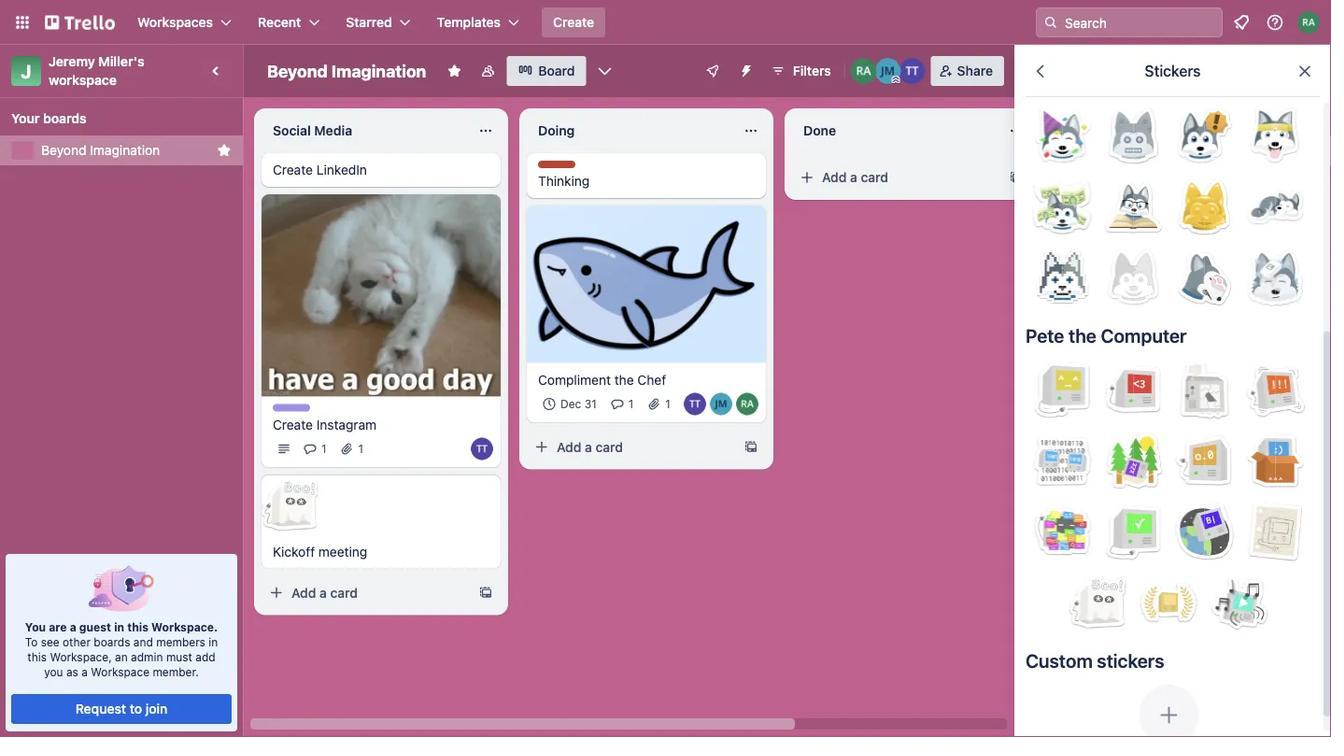 Task type: describe. For each thing, give the bounding box(es) containing it.
and
[[133, 635, 153, 649]]

chef
[[638, 372, 666, 388]]

thinking link
[[538, 172, 755, 191]]

see
[[41, 635, 59, 649]]

admin
[[131, 650, 163, 663]]

custom stickers
[[1026, 649, 1165, 671]]

members
[[156, 635, 205, 649]]

Done text field
[[792, 116, 998, 146]]

computer
[[1101, 324, 1187, 346]]

power ups image
[[705, 64, 720, 78]]

media
[[314, 123, 352, 138]]

beyond inside text box
[[267, 61, 328, 81]]

recent button
[[247, 7, 331, 37]]

0 horizontal spatial ruby anderson (rubyanderson7) image
[[736, 393, 759, 416]]

Social Media text field
[[262, 116, 467, 146]]

kickoff meeting
[[273, 544, 368, 559]]

j
[[21, 60, 31, 82]]

1 down create instagram
[[321, 442, 327, 455]]

back to home image
[[45, 7, 115, 37]]

share
[[958, 63, 993, 78]]

1 vertical spatial beyond imagination
[[41, 143, 160, 158]]

request to join button
[[11, 694, 232, 724]]

starred button
[[335, 7, 422, 37]]

beyond imagination inside text box
[[267, 61, 426, 81]]

1 vertical spatial terry turtle (terryturtle) image
[[684, 393, 706, 416]]

miller's
[[98, 54, 145, 69]]

card for social media
[[330, 585, 358, 600]]

thinking
[[538, 173, 590, 189]]

create instagram
[[273, 417, 377, 432]]

share button
[[931, 56, 1005, 86]]

workspace navigation collapse icon image
[[204, 58, 230, 84]]

request
[[75, 701, 126, 717]]

dec 31
[[561, 398, 597, 411]]

pete the computer
[[1026, 324, 1187, 346]]

create for create instagram
[[273, 417, 313, 432]]

you are a guest in this workspace. to see other boards and members in this workspace, an admin must add you as a workspace member.
[[25, 620, 218, 678]]

create for create linkedin
[[273, 162, 313, 178]]

jeremy miller (jeremymiller198) image
[[710, 393, 733, 416]]

1 horizontal spatial this
[[127, 620, 149, 634]]

filters button
[[765, 56, 837, 86]]

1 down compliment the chef link
[[629, 398, 634, 411]]

color: bold red, title: "thoughts" element
[[538, 161, 590, 175]]

an
[[115, 650, 128, 663]]

pete ghost image
[[260, 475, 320, 535]]

workspace
[[91, 665, 150, 678]]

you
[[25, 620, 46, 634]]

add for done
[[822, 170, 847, 185]]

filters
[[793, 63, 831, 78]]

card for doing
[[596, 439, 623, 455]]

0 horizontal spatial this
[[27, 650, 47, 663]]

create instagram link
[[273, 415, 490, 434]]

this member is an admin of this board. image
[[892, 76, 901, 84]]

0 vertical spatial in
[[114, 620, 124, 634]]

must
[[166, 650, 192, 663]]

customize views image
[[596, 62, 614, 80]]

boards inside your boards with 1 items element
[[43, 111, 87, 126]]

your
[[11, 111, 40, 126]]

1 down chef
[[666, 398, 671, 411]]

to
[[130, 701, 142, 717]]

social
[[273, 123, 311, 138]]

your boards
[[11, 111, 87, 126]]

board link
[[507, 56, 586, 86]]

jeremy miller's workspace
[[49, 54, 148, 88]]

star or unstar board image
[[447, 64, 462, 78]]

guest
[[79, 620, 111, 634]]

add for doing
[[557, 439, 582, 455]]

add a card button for done
[[792, 163, 1002, 192]]

instagram
[[317, 417, 377, 432]]

1 horizontal spatial terry turtle (terryturtle) image
[[900, 58, 926, 84]]

workspaces button
[[126, 7, 243, 37]]

create linkedin link
[[273, 161, 490, 179]]

imagination inside beyond imagination link
[[90, 143, 160, 158]]

search image
[[1044, 15, 1059, 30]]

create from template… image for doing
[[744, 440, 759, 455]]

jeremy miller (jeremymiller198) image
[[875, 58, 901, 84]]

starred icon image
[[217, 143, 232, 158]]

card for done
[[861, 170, 889, 185]]

your boards with 1 items element
[[11, 107, 222, 130]]

add
[[196, 650, 216, 663]]

color: purple, title: none image
[[273, 404, 310, 412]]



Task type: locate. For each thing, give the bounding box(es) containing it.
card down '31' on the left of page
[[596, 439, 623, 455]]

add
[[822, 170, 847, 185], [557, 439, 582, 455], [292, 585, 316, 600]]

0 vertical spatial imagination
[[332, 61, 426, 81]]

1 vertical spatial beyond
[[41, 143, 86, 158]]

workspace
[[49, 72, 117, 88]]

1 horizontal spatial ruby anderson (rubyanderson7) image
[[851, 58, 877, 84]]

primary element
[[0, 0, 1332, 45]]

beyond imagination down your boards with 1 items element
[[41, 143, 160, 158]]

card
[[861, 170, 889, 185], [596, 439, 623, 455], [330, 585, 358, 600]]

0 horizontal spatial create from template… image
[[478, 585, 493, 600]]

1 horizontal spatial imagination
[[332, 61, 426, 81]]

as
[[66, 665, 78, 678]]

Dec 31 checkbox
[[538, 393, 602, 416]]

0 horizontal spatial beyond imagination
[[41, 143, 160, 158]]

0 vertical spatial add
[[822, 170, 847, 185]]

add a card down done
[[822, 170, 889, 185]]

thoughts
[[538, 162, 590, 175]]

1 down instagram
[[358, 442, 364, 455]]

create inside button
[[553, 14, 594, 30]]

0 vertical spatial create from template… image
[[1009, 170, 1024, 185]]

join
[[146, 701, 168, 717]]

boards right your
[[43, 111, 87, 126]]

2 horizontal spatial add a card
[[822, 170, 889, 185]]

boards up an
[[94, 635, 130, 649]]

terry turtle (terryturtle) image left jeremy miller (jeremymiller198) image
[[684, 393, 706, 416]]

create from template… image for social media
[[478, 585, 493, 600]]

add a card down kickoff meeting
[[292, 585, 358, 600]]

terry turtle (terryturtle) image
[[900, 58, 926, 84], [684, 393, 706, 416]]

stickers
[[1097, 649, 1165, 671]]

add a card button down done 'text box' at the top right
[[792, 163, 1002, 192]]

a
[[850, 170, 858, 185], [585, 439, 592, 455], [320, 585, 327, 600], [70, 620, 76, 634], [82, 665, 88, 678]]

2 vertical spatial ruby anderson (rubyanderson7) image
[[736, 393, 759, 416]]

templates
[[437, 14, 501, 30]]

terry turtle (terryturtle) image left the share button
[[900, 58, 926, 84]]

ruby anderson (rubyanderson7) image right jeremy miller (jeremymiller198) image
[[736, 393, 759, 416]]

create down color: purple, title: none image
[[273, 417, 313, 432]]

create linkedin
[[273, 162, 367, 178]]

2 horizontal spatial ruby anderson (rubyanderson7) image
[[1298, 11, 1320, 34]]

0 horizontal spatial boards
[[43, 111, 87, 126]]

1 vertical spatial imagination
[[90, 143, 160, 158]]

0 horizontal spatial card
[[330, 585, 358, 600]]

0 vertical spatial the
[[1069, 324, 1097, 346]]

add a card for doing
[[557, 439, 623, 455]]

1 horizontal spatial the
[[1069, 324, 1097, 346]]

a for social media
[[320, 585, 327, 600]]

create up board
[[553, 14, 594, 30]]

in up add
[[209, 635, 218, 649]]

create from template… image for done
[[1009, 170, 1024, 185]]

recent
[[258, 14, 301, 30]]

the right pete
[[1069, 324, 1097, 346]]

workspace visible image
[[481, 64, 496, 78]]

add a card button for doing
[[527, 432, 736, 462]]

social media
[[273, 123, 352, 138]]

1 vertical spatial create from template… image
[[744, 440, 759, 455]]

kickoff
[[273, 544, 315, 559]]

1 horizontal spatial beyond
[[267, 61, 328, 81]]

beyond imagination down starred
[[267, 61, 426, 81]]

linkedin
[[317, 162, 367, 178]]

compliment the chef link
[[538, 371, 755, 389]]

2 vertical spatial create
[[273, 417, 313, 432]]

a down done 'text box' at the top right
[[850, 170, 858, 185]]

1 horizontal spatial card
[[596, 439, 623, 455]]

beyond
[[267, 61, 328, 81], [41, 143, 86, 158]]

workspace.
[[151, 620, 218, 634]]

create button
[[542, 7, 606, 37]]

imagination down starred dropdown button
[[332, 61, 426, 81]]

2 vertical spatial card
[[330, 585, 358, 600]]

terry turtle (terryturtle) image
[[471, 438, 493, 460]]

request to join
[[75, 701, 168, 717]]

0 horizontal spatial imagination
[[90, 143, 160, 158]]

dec
[[561, 398, 581, 411]]

member.
[[153, 665, 199, 678]]

templates button
[[426, 7, 531, 37]]

0 vertical spatial beyond imagination
[[267, 61, 426, 81]]

are
[[49, 620, 67, 634]]

to
[[25, 635, 38, 649]]

1 horizontal spatial add a card
[[557, 439, 623, 455]]

1 horizontal spatial add a card button
[[527, 432, 736, 462]]

doing
[[538, 123, 575, 138]]

add down 'dec 31' checkbox
[[557, 439, 582, 455]]

1 vertical spatial ruby anderson (rubyanderson7) image
[[851, 58, 877, 84]]

0 horizontal spatial in
[[114, 620, 124, 634]]

you
[[44, 665, 63, 678]]

a for done
[[850, 170, 858, 185]]

1 vertical spatial add a card
[[557, 439, 623, 455]]

add a card button for social media
[[262, 578, 471, 608]]

this down to at bottom left
[[27, 650, 47, 663]]

0 vertical spatial terry turtle (terryturtle) image
[[900, 58, 926, 84]]

boards
[[43, 111, 87, 126], [94, 635, 130, 649]]

in
[[114, 620, 124, 634], [209, 635, 218, 649]]

2 horizontal spatial add
[[822, 170, 847, 185]]

the for compliment
[[615, 372, 634, 388]]

add a card for social media
[[292, 585, 358, 600]]

the left chef
[[615, 372, 634, 388]]

1 horizontal spatial boards
[[94, 635, 130, 649]]

done
[[804, 123, 836, 138]]

a down kickoff meeting
[[320, 585, 327, 600]]

board
[[539, 63, 575, 78]]

create from template… image
[[1009, 170, 1024, 185], [744, 440, 759, 455], [478, 585, 493, 600]]

create inside create linkedin link
[[273, 162, 313, 178]]

a down '31' on the left of page
[[585, 439, 592, 455]]

a right are
[[70, 620, 76, 634]]

this up "and" at the bottom of the page
[[127, 620, 149, 634]]

beyond imagination
[[267, 61, 426, 81], [41, 143, 160, 158]]

1 vertical spatial create
[[273, 162, 313, 178]]

workspace,
[[50, 650, 112, 663]]

0 vertical spatial boards
[[43, 111, 87, 126]]

0 horizontal spatial the
[[615, 372, 634, 388]]

Doing text field
[[527, 116, 733, 146]]

1 vertical spatial in
[[209, 635, 218, 649]]

0 horizontal spatial add a card button
[[262, 578, 471, 608]]

1 vertical spatial add
[[557, 439, 582, 455]]

add a card
[[822, 170, 889, 185], [557, 439, 623, 455], [292, 585, 358, 600]]

thoughts thinking
[[538, 162, 590, 189]]

2 vertical spatial create from template… image
[[478, 585, 493, 600]]

kickoff meeting link
[[273, 542, 490, 561]]

in right 'guest'
[[114, 620, 124, 634]]

this
[[127, 620, 149, 634], [27, 650, 47, 663]]

1 horizontal spatial add
[[557, 439, 582, 455]]

1 vertical spatial the
[[615, 372, 634, 388]]

2 vertical spatial add a card button
[[262, 578, 471, 608]]

add down done
[[822, 170, 847, 185]]

2 horizontal spatial add a card button
[[792, 163, 1002, 192]]

jeremy
[[49, 54, 95, 69]]

meeting
[[319, 544, 368, 559]]

create down 'social'
[[273, 162, 313, 178]]

2 horizontal spatial create from template… image
[[1009, 170, 1024, 185]]

0 vertical spatial beyond
[[267, 61, 328, 81]]

create for create
[[553, 14, 594, 30]]

0 horizontal spatial add a card
[[292, 585, 358, 600]]

0 vertical spatial create
[[553, 14, 594, 30]]

0 notifications image
[[1231, 11, 1253, 34]]

compliment the chef
[[538, 372, 666, 388]]

1
[[629, 398, 634, 411], [666, 398, 671, 411], [321, 442, 327, 455], [358, 442, 364, 455]]

imagination
[[332, 61, 426, 81], [90, 143, 160, 158]]

2 horizontal spatial card
[[861, 170, 889, 185]]

2 vertical spatial add a card
[[292, 585, 358, 600]]

1 horizontal spatial in
[[209, 635, 218, 649]]

beyond down recent popup button
[[267, 61, 328, 81]]

the
[[1069, 324, 1097, 346], [615, 372, 634, 388]]

boards inside you are a guest in this workspace. to see other boards and members in this workspace, an admin must add you as a workspace member.
[[94, 635, 130, 649]]

Board name text field
[[258, 56, 436, 86]]

Search field
[[1059, 8, 1222, 36]]

1 vertical spatial boards
[[94, 635, 130, 649]]

imagination inside beyond imagination text box
[[332, 61, 426, 81]]

open information menu image
[[1266, 13, 1285, 32]]

automation image
[[731, 56, 758, 82]]

stickers
[[1145, 62, 1201, 80]]

0 vertical spatial card
[[861, 170, 889, 185]]

add down kickoff
[[292, 585, 316, 600]]

0 horizontal spatial beyond
[[41, 143, 86, 158]]

1 horizontal spatial beyond imagination
[[267, 61, 426, 81]]

0 vertical spatial add a card
[[822, 170, 889, 185]]

0 vertical spatial ruby anderson (rubyanderson7) image
[[1298, 11, 1320, 34]]

create inside "create instagram" link
[[273, 417, 313, 432]]

the for pete
[[1069, 324, 1097, 346]]

ruby anderson (rubyanderson7) image right open information menu icon
[[1298, 11, 1320, 34]]

0 vertical spatial this
[[127, 620, 149, 634]]

create
[[553, 14, 594, 30], [273, 162, 313, 178], [273, 417, 313, 432]]

add a card down '31' on the left of page
[[557, 439, 623, 455]]

31
[[585, 398, 597, 411]]

add a card for done
[[822, 170, 889, 185]]

0 horizontal spatial terry turtle (terryturtle) image
[[684, 393, 706, 416]]

1 vertical spatial card
[[596, 439, 623, 455]]

compliment
[[538, 372, 611, 388]]

ruby anderson (rubyanderson7) image left this member is an admin of this board. image
[[851, 58, 877, 84]]

custom
[[1026, 649, 1093, 671]]

1 horizontal spatial create from template… image
[[744, 440, 759, 455]]

beyond down your boards
[[41, 143, 86, 158]]

pete
[[1026, 324, 1065, 346]]

add a card button down '31' on the left of page
[[527, 432, 736, 462]]

ruby anderson (rubyanderson7) image
[[1298, 11, 1320, 34], [851, 58, 877, 84], [736, 393, 759, 416]]

2 vertical spatial add
[[292, 585, 316, 600]]

workspaces
[[137, 14, 213, 30]]

card down done 'text box' at the top right
[[861, 170, 889, 185]]

add for social media
[[292, 585, 316, 600]]

imagination down your boards with 1 items element
[[90, 143, 160, 158]]

0 horizontal spatial add
[[292, 585, 316, 600]]

a for doing
[[585, 439, 592, 455]]

beyond imagination link
[[41, 141, 209, 160]]

other
[[63, 635, 91, 649]]

0 vertical spatial add a card button
[[792, 163, 1002, 192]]

a right as
[[82, 665, 88, 678]]

add a card button down kickoff meeting link
[[262, 578, 471, 608]]

add a card button
[[792, 163, 1002, 192], [527, 432, 736, 462], [262, 578, 471, 608]]

starred
[[346, 14, 392, 30]]

1 vertical spatial add a card button
[[527, 432, 736, 462]]

1 vertical spatial this
[[27, 650, 47, 663]]

card down meeting
[[330, 585, 358, 600]]



Task type: vqa. For each thing, say whether or not it's contained in the screenshot.
Starred at the top of page
yes



